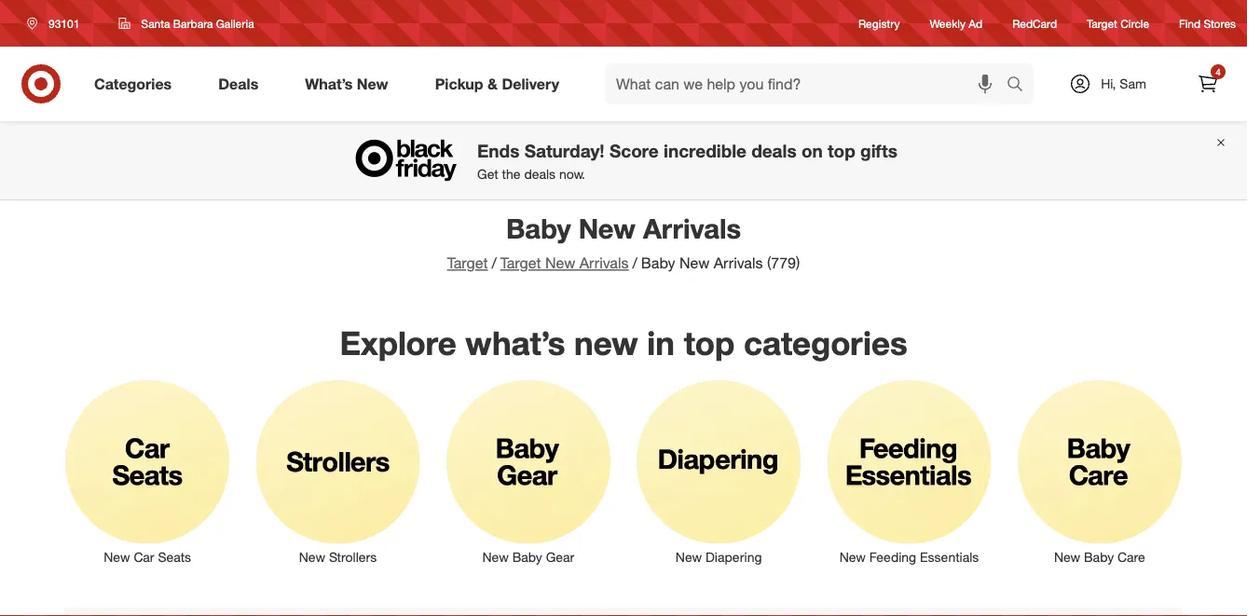 Task type: locate. For each thing, give the bounding box(es) containing it.
top right on
[[828, 140, 855, 161]]

4 link
[[1187, 63, 1228, 104]]

deals left on
[[751, 140, 797, 161]]

deals right the
[[524, 166, 555, 182]]

new car seats link
[[52, 376, 243, 566]]

1 vertical spatial deals
[[524, 166, 555, 182]]

new inside 'link'
[[299, 549, 325, 565]]

top right in
[[684, 323, 735, 362]]

baby up the target new arrivals link
[[506, 212, 571, 245]]

0 vertical spatial top
[[828, 140, 855, 161]]

new
[[357, 75, 388, 93], [578, 212, 636, 245], [545, 254, 575, 272], [679, 254, 710, 272], [104, 549, 130, 565], [299, 549, 325, 565], [482, 549, 509, 565], [676, 549, 702, 565], [839, 549, 866, 565], [1054, 549, 1080, 565]]

deals link
[[202, 63, 282, 104]]

hi,
[[1101, 75, 1116, 92]]

what's new link
[[289, 63, 412, 104]]

new
[[574, 323, 638, 362]]

new strollers link
[[243, 376, 433, 566]]

what's
[[305, 75, 353, 93]]

explore
[[340, 323, 456, 362]]

incredible
[[664, 140, 747, 161]]

santa barbara galleria button
[[107, 7, 266, 40]]

new left strollers
[[299, 549, 325, 565]]

new right what's
[[357, 75, 388, 93]]

top
[[828, 140, 855, 161], [684, 323, 735, 362]]

search
[[998, 76, 1043, 95]]

/
[[492, 254, 497, 272], [632, 254, 637, 272]]

circle
[[1120, 16, 1149, 30]]

deals
[[751, 140, 797, 161], [524, 166, 555, 182]]

in
[[647, 323, 675, 362]]

target down get
[[447, 254, 488, 272]]

target inside "link"
[[1087, 16, 1117, 30]]

0 horizontal spatial target
[[447, 254, 488, 272]]

0 vertical spatial deals
[[751, 140, 797, 161]]

ends saturday! score incredible deals on top gifts get the deals now.
[[477, 140, 898, 182]]

baby
[[506, 212, 571, 245], [641, 254, 675, 272], [512, 549, 542, 565], [1084, 549, 1114, 565]]

arrivals left (779)
[[714, 254, 763, 272]]

0 horizontal spatial top
[[684, 323, 735, 362]]

registry link
[[858, 15, 900, 31]]

what's
[[465, 323, 565, 362]]

on
[[801, 140, 823, 161]]

baby left care
[[1084, 549, 1114, 565]]

new down now.
[[545, 254, 575, 272]]

baby new arrivals target / target new arrivals / baby new arrivals (779)
[[447, 212, 800, 272]]

new baby gear link
[[433, 376, 624, 566]]

santa barbara galleria
[[141, 16, 254, 30]]

new inside "link"
[[357, 75, 388, 93]]

0 horizontal spatial /
[[492, 254, 497, 272]]

care
[[1117, 549, 1145, 565]]

new left care
[[1054, 549, 1080, 565]]

top inside ends saturday! score incredible deals on top gifts get the deals now.
[[828, 140, 855, 161]]

2 horizontal spatial target
[[1087, 16, 1117, 30]]

pickup
[[435, 75, 483, 93]]

target left circle
[[1087, 16, 1117, 30]]

categories link
[[78, 63, 195, 104]]

new baby care link
[[1004, 376, 1195, 585]]

new up the target new arrivals link
[[578, 212, 636, 245]]

pickup & delivery
[[435, 75, 559, 93]]

new strollers
[[299, 549, 377, 565]]

1 horizontal spatial /
[[632, 254, 637, 272]]

redcard
[[1012, 16, 1057, 30]]

target right target link
[[500, 254, 541, 272]]

What can we help you find? suggestions appear below search field
[[605, 63, 1011, 104]]

new baby gear
[[482, 549, 574, 565]]

diapering
[[705, 549, 762, 565]]

ends
[[477, 140, 519, 161]]

deals
[[218, 75, 258, 93]]

1 horizontal spatial top
[[828, 140, 855, 161]]

0 horizontal spatial deals
[[524, 166, 555, 182]]

target
[[1087, 16, 1117, 30], [447, 254, 488, 272], [500, 254, 541, 272]]

4
[[1216, 66, 1221, 77]]

arrivals
[[643, 212, 741, 245], [579, 254, 629, 272], [714, 254, 763, 272]]

delivery
[[502, 75, 559, 93]]

target new arrivals link
[[500, 254, 629, 272]]

get
[[477, 166, 498, 182]]

1 / from the left
[[492, 254, 497, 272]]

new diapering link
[[624, 376, 814, 566]]

/ right target link
[[492, 254, 497, 272]]

barbara
[[173, 16, 213, 30]]

new feeding essentials link
[[814, 376, 1004, 566]]

93101 button
[[15, 7, 99, 40]]

/ right the target new arrivals link
[[632, 254, 637, 272]]

explore what's new in top categories
[[340, 323, 907, 362]]



Task type: vqa. For each thing, say whether or not it's contained in the screenshot.
Arrivals
yes



Task type: describe. For each thing, give the bounding box(es) containing it.
ad
[[969, 16, 983, 30]]

new left "diapering"
[[676, 549, 702, 565]]

target link
[[447, 254, 488, 272]]

new diapering
[[676, 549, 762, 565]]

saturday!
[[524, 140, 605, 161]]

1 horizontal spatial deals
[[751, 140, 797, 161]]

categories
[[94, 75, 172, 93]]

the
[[502, 166, 521, 182]]

carousel region
[[64, 607, 1183, 616]]

&
[[487, 75, 498, 93]]

essentials
[[920, 549, 979, 565]]

arrivals down ends saturday! score incredible deals on top gifts get the deals now.
[[643, 212, 741, 245]]

search button
[[998, 63, 1043, 108]]

new baby care
[[1054, 549, 1145, 565]]

weekly
[[930, 16, 966, 30]]

new car seats
[[104, 549, 191, 565]]

redcard link
[[1012, 15, 1057, 31]]

categories
[[744, 323, 907, 362]]

target circle
[[1087, 16, 1149, 30]]

sam
[[1120, 75, 1146, 92]]

new left feeding
[[839, 549, 866, 565]]

registry
[[858, 16, 900, 30]]

strollers
[[329, 549, 377, 565]]

find stores link
[[1179, 15, 1236, 31]]

stores
[[1204, 16, 1236, 30]]

car
[[134, 549, 154, 565]]

new feeding essentials
[[839, 549, 979, 565]]

find
[[1179, 16, 1201, 30]]

now.
[[559, 166, 585, 182]]

weekly ad
[[930, 16, 983, 30]]

new left the gear
[[482, 549, 509, 565]]

hi, sam
[[1101, 75, 1146, 92]]

1 horizontal spatial target
[[500, 254, 541, 272]]

feeding
[[869, 549, 916, 565]]

gear
[[546, 549, 574, 565]]

galleria
[[216, 16, 254, 30]]

target circle link
[[1087, 15, 1149, 31]]

seats
[[158, 549, 191, 565]]

weekly ad link
[[930, 15, 983, 31]]

baby left the gear
[[512, 549, 542, 565]]

arrivals up the new
[[579, 254, 629, 272]]

what's new
[[305, 75, 388, 93]]

new left car
[[104, 549, 130, 565]]

score
[[609, 140, 659, 161]]

santa
[[141, 16, 170, 30]]

pickup & delivery link
[[419, 63, 583, 104]]

gifts
[[860, 140, 898, 161]]

baby up in
[[641, 254, 675, 272]]

new left (779)
[[679, 254, 710, 272]]

93101
[[48, 16, 80, 30]]

1 vertical spatial top
[[684, 323, 735, 362]]

find stores
[[1179, 16, 1236, 30]]

(779)
[[767, 254, 800, 272]]

2 / from the left
[[632, 254, 637, 272]]



